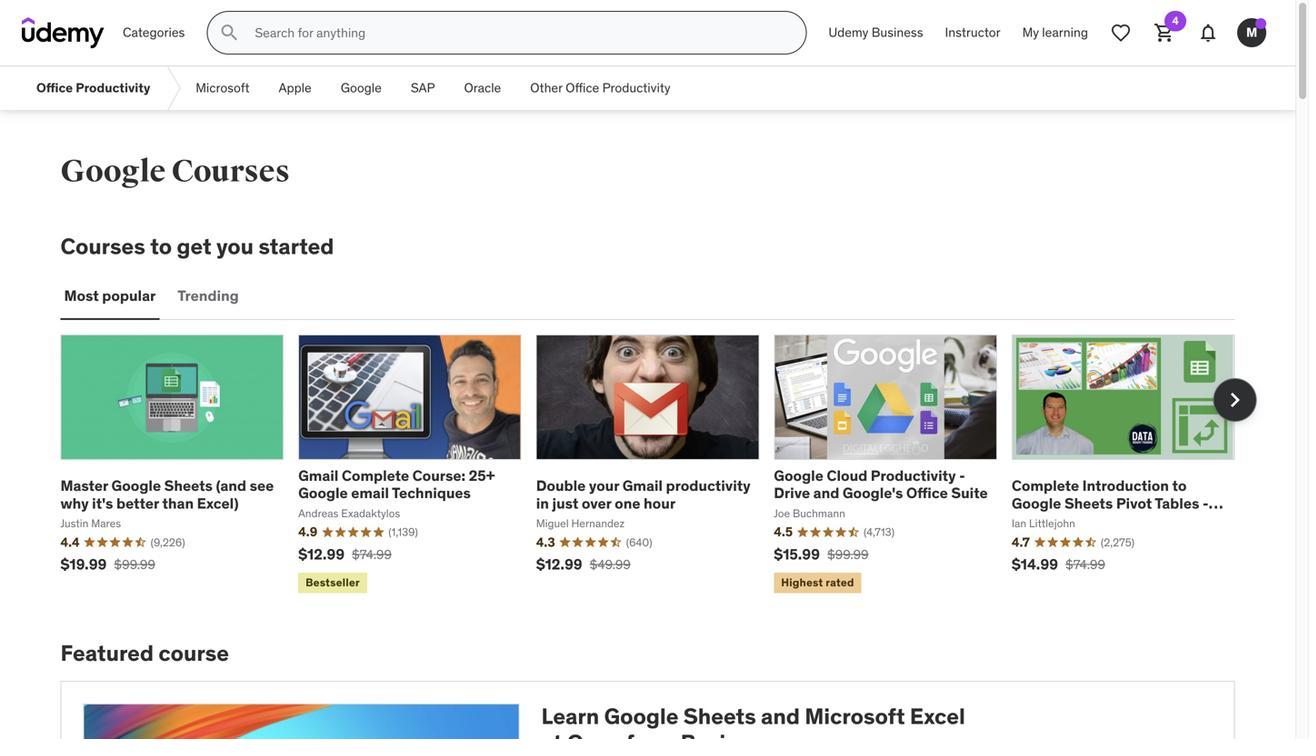 Task type: vqa. For each thing, say whether or not it's contained in the screenshot.
"Developer" corresponding to Complete C# Unity Game Developer 3D
no



Task type: locate. For each thing, give the bounding box(es) containing it.
office
[[36, 80, 73, 96], [566, 80, 600, 96], [907, 484, 948, 503]]

course
[[159, 640, 229, 667]]

gmail
[[298, 467, 339, 485], [623, 477, 663, 495]]

get
[[177, 233, 212, 260]]

next image
[[1221, 386, 1250, 415]]

office productivity link
[[22, 66, 165, 110]]

started
[[259, 233, 334, 260]]

sheets left pivot
[[1065, 494, 1113, 513]]

notifications image
[[1198, 22, 1220, 44]]

sheets right from
[[684, 703, 756, 730]]

your
[[589, 477, 619, 495]]

1 vertical spatial microsoft
[[805, 703, 905, 730]]

1 vertical spatial courses
[[60, 233, 145, 260]]

google cloud productivity - drive and google's office suite
[[774, 467, 988, 503]]

complete inside complete introduction to google sheets pivot tables - 2023
[[1012, 477, 1080, 495]]

1 horizontal spatial and
[[814, 484, 840, 503]]

google inside gmail complete course: 25+ google email techniques
[[298, 484, 348, 503]]

google
[[341, 80, 382, 96], [60, 153, 166, 191], [774, 467, 824, 485], [111, 477, 161, 495], [298, 484, 348, 503], [1012, 494, 1062, 513], [604, 703, 679, 730]]

complete introduction to google sheets pivot tables - 2023
[[1012, 477, 1209, 530]]

google courses
[[60, 153, 290, 191]]

udemy image
[[22, 17, 105, 48]]

0 horizontal spatial gmail
[[298, 467, 339, 485]]

complete left course:
[[342, 467, 409, 485]]

google left the cloud
[[774, 467, 824, 485]]

Search for anything text field
[[251, 17, 784, 48]]

1 horizontal spatial to
[[1173, 477, 1187, 495]]

master
[[60, 477, 108, 495]]

1 horizontal spatial complete
[[1012, 477, 1080, 495]]

4
[[1173, 14, 1179, 28]]

2023
[[1012, 512, 1047, 530]]

to right pivot
[[1173, 477, 1187, 495]]

google inside learn google sheets and microsoft excel at once from basic
[[604, 703, 679, 730]]

productivity
[[76, 80, 150, 96], [603, 80, 671, 96], [871, 467, 956, 485]]

google inside google cloud productivity - drive and google's office suite
[[774, 467, 824, 485]]

sheets
[[164, 477, 213, 495], [1065, 494, 1113, 513], [684, 703, 756, 730]]

most popular
[[64, 287, 156, 305]]

from
[[626, 729, 676, 739]]

and right 'basic'
[[761, 703, 800, 730]]

just
[[552, 494, 579, 513]]

1 vertical spatial -
[[1203, 494, 1209, 513]]

google inside complete introduction to google sheets pivot tables - 2023
[[1012, 494, 1062, 513]]

most
[[64, 287, 99, 305]]

email
[[351, 484, 389, 503]]

shopping cart with 4 items image
[[1154, 22, 1176, 44]]

0 horizontal spatial courses
[[60, 233, 145, 260]]

course:
[[413, 467, 466, 485]]

0 horizontal spatial to
[[150, 233, 172, 260]]

-
[[960, 467, 966, 485], [1203, 494, 1209, 513]]

better
[[116, 494, 159, 513]]

google right suite
[[1012, 494, 1062, 513]]

techniques
[[392, 484, 471, 503]]

to left get
[[150, 233, 172, 260]]

google left email
[[298, 484, 348, 503]]

1 horizontal spatial gmail
[[623, 477, 663, 495]]

m
[[1247, 24, 1258, 41]]

microsoft left the excel at the bottom right
[[805, 703, 905, 730]]

complete
[[342, 467, 409, 485], [1012, 477, 1080, 495]]

hour
[[644, 494, 676, 513]]

in
[[536, 494, 549, 513]]

4 link
[[1143, 11, 1187, 55]]

1 horizontal spatial productivity
[[603, 80, 671, 96]]

drive
[[774, 484, 810, 503]]

0 horizontal spatial and
[[761, 703, 800, 730]]

it's
[[92, 494, 113, 513]]

learn google sheets and microsoft excel at once from basic
[[542, 703, 966, 739]]

you
[[216, 233, 254, 260]]

sheets for master google sheets (and see why it's better than excel)
[[164, 477, 213, 495]]

1 vertical spatial to
[[1173, 477, 1187, 495]]

office right other
[[566, 80, 600, 96]]

2 horizontal spatial sheets
[[1065, 494, 1113, 513]]

sheets inside master google sheets (and see why it's better than excel)
[[164, 477, 213, 495]]

0 horizontal spatial complete
[[342, 467, 409, 485]]

- inside complete introduction to google sheets pivot tables - 2023
[[1203, 494, 1209, 513]]

gmail complete course: 25+ google email techniques
[[298, 467, 495, 503]]

courses up most popular
[[60, 233, 145, 260]]

learn
[[542, 703, 600, 730]]

0 vertical spatial -
[[960, 467, 966, 485]]

sheets inside complete introduction to google sheets pivot tables - 2023
[[1065, 494, 1113, 513]]

over
[[582, 494, 612, 513]]

productivity right other
[[603, 80, 671, 96]]

1 horizontal spatial courses
[[172, 153, 290, 191]]

and inside google cloud productivity - drive and google's office suite
[[814, 484, 840, 503]]

why
[[60, 494, 89, 513]]

office down udemy image
[[36, 80, 73, 96]]

udemy
[[829, 24, 869, 41]]

0 horizontal spatial -
[[960, 467, 966, 485]]

microsoft right arrow pointing to subcategory menu links image
[[196, 80, 250, 96]]

productivity inside google cloud productivity - drive and google's office suite
[[871, 467, 956, 485]]

1 horizontal spatial microsoft
[[805, 703, 905, 730]]

and right "drive"
[[814, 484, 840, 503]]

google link
[[326, 66, 396, 110]]

and
[[814, 484, 840, 503], [761, 703, 800, 730]]

google cloud productivity - drive and google's office suite link
[[774, 467, 988, 503]]

wishlist image
[[1110, 22, 1132, 44]]

0 horizontal spatial sheets
[[164, 477, 213, 495]]

cloud
[[827, 467, 868, 485]]

google left than
[[111, 477, 161, 495]]

sheets inside learn google sheets and microsoft excel at once from basic
[[684, 703, 756, 730]]

0 horizontal spatial microsoft
[[196, 80, 250, 96]]

courses
[[172, 153, 290, 191], [60, 233, 145, 260]]

microsoft
[[196, 80, 250, 96], [805, 703, 905, 730]]

gmail complete course: 25+ google email techniques link
[[298, 467, 495, 503]]

sheets left (and
[[164, 477, 213, 495]]

productivity left arrow pointing to subcategory menu links image
[[76, 80, 150, 96]]

to
[[150, 233, 172, 260], [1173, 477, 1187, 495]]

arrow pointing to subcategory menu links image
[[165, 66, 181, 110]]

google's
[[843, 484, 903, 503]]

1 horizontal spatial -
[[1203, 494, 1209, 513]]

business
[[872, 24, 924, 41]]

office inside google cloud productivity - drive and google's office suite
[[907, 484, 948, 503]]

categories
[[123, 24, 185, 41]]

learning
[[1043, 24, 1089, 41]]

one
[[615, 494, 641, 513]]

master google sheets (and see why it's better than excel)
[[60, 477, 274, 513]]

introduction
[[1083, 477, 1170, 495]]

microsoft inside learn google sheets and microsoft excel at once from basic
[[805, 703, 905, 730]]

1 horizontal spatial sheets
[[684, 703, 756, 730]]

google left 'basic'
[[604, 703, 679, 730]]

complete inside gmail complete course: 25+ google email techniques
[[342, 467, 409, 485]]

courses up you at the top of the page
[[172, 153, 290, 191]]

excel)
[[197, 494, 239, 513]]

microsoft link
[[181, 66, 264, 110]]

0 vertical spatial and
[[814, 484, 840, 503]]

productivity right the cloud
[[871, 467, 956, 485]]

productivity
[[666, 477, 751, 495]]

1 vertical spatial and
[[761, 703, 800, 730]]

complete introduction to google sheets pivot tables - 2023 link
[[1012, 477, 1224, 530]]

0 vertical spatial courses
[[172, 153, 290, 191]]

2 horizontal spatial productivity
[[871, 467, 956, 485]]

2 horizontal spatial office
[[907, 484, 948, 503]]

complete up 2023
[[1012, 477, 1080, 495]]

and inside learn google sheets and microsoft excel at once from basic
[[761, 703, 800, 730]]

office left suite
[[907, 484, 948, 503]]

master google sheets (and see why it's better than excel) link
[[60, 477, 274, 513]]



Task type: describe. For each thing, give the bounding box(es) containing it.
0 horizontal spatial productivity
[[76, 80, 150, 96]]

categories button
[[112, 11, 196, 55]]

sheets for learn google sheets and microsoft excel at once from basic
[[684, 703, 756, 730]]

sap link
[[396, 66, 450, 110]]

productivity for other office productivity
[[603, 80, 671, 96]]

udemy business
[[829, 24, 924, 41]]

google left sap
[[341, 80, 382, 96]]

apple link
[[264, 66, 326, 110]]

you have alerts image
[[1256, 18, 1267, 29]]

gmail inside double your gmail productivity in just over one hour
[[623, 477, 663, 495]]

learn google sheets and microsoft excel at once from basic link
[[60, 681, 1236, 739]]

courses to get you started
[[60, 233, 334, 260]]

instructor link
[[935, 11, 1012, 55]]

double your gmail productivity in just over one hour
[[536, 477, 751, 513]]

udemy business link
[[818, 11, 935, 55]]

0 vertical spatial microsoft
[[196, 80, 250, 96]]

trending
[[178, 287, 239, 305]]

featured course
[[60, 640, 229, 667]]

excel
[[910, 703, 966, 730]]

basic
[[681, 729, 738, 739]]

m link
[[1231, 11, 1274, 55]]

instructor
[[945, 24, 1001, 41]]

my
[[1023, 24, 1039, 41]]

0 horizontal spatial office
[[36, 80, 73, 96]]

google down office productivity link
[[60, 153, 166, 191]]

25+
[[469, 467, 495, 485]]

productivity for google cloud productivity - drive and google's office suite
[[871, 467, 956, 485]]

to inside complete introduction to google sheets pivot tables - 2023
[[1173, 477, 1187, 495]]

than
[[162, 494, 194, 513]]

apple
[[279, 80, 312, 96]]

popular
[[102, 287, 156, 305]]

featured
[[60, 640, 154, 667]]

sap
[[411, 80, 435, 96]]

my learning
[[1023, 24, 1089, 41]]

other office productivity link
[[516, 66, 685, 110]]

suite
[[952, 484, 988, 503]]

pivot
[[1117, 494, 1152, 513]]

see
[[250, 477, 274, 495]]

oracle
[[464, 80, 501, 96]]

oracle link
[[450, 66, 516, 110]]

my learning link
[[1012, 11, 1100, 55]]

trending button
[[174, 274, 243, 318]]

office productivity
[[36, 80, 150, 96]]

google inside master google sheets (and see why it's better than excel)
[[111, 477, 161, 495]]

once
[[567, 729, 622, 739]]

- inside google cloud productivity - drive and google's office suite
[[960, 467, 966, 485]]

submit search image
[[219, 22, 240, 44]]

1 horizontal spatial office
[[566, 80, 600, 96]]

other office productivity
[[530, 80, 671, 96]]

tables
[[1155, 494, 1200, 513]]

other
[[530, 80, 563, 96]]

most popular button
[[60, 274, 159, 318]]

(and
[[216, 477, 246, 495]]

double
[[536, 477, 586, 495]]

at
[[542, 729, 562, 739]]

carousel element
[[60, 334, 1257, 597]]

double your gmail productivity in just over one hour link
[[536, 477, 751, 513]]

0 vertical spatial to
[[150, 233, 172, 260]]

gmail inside gmail complete course: 25+ google email techniques
[[298, 467, 339, 485]]



